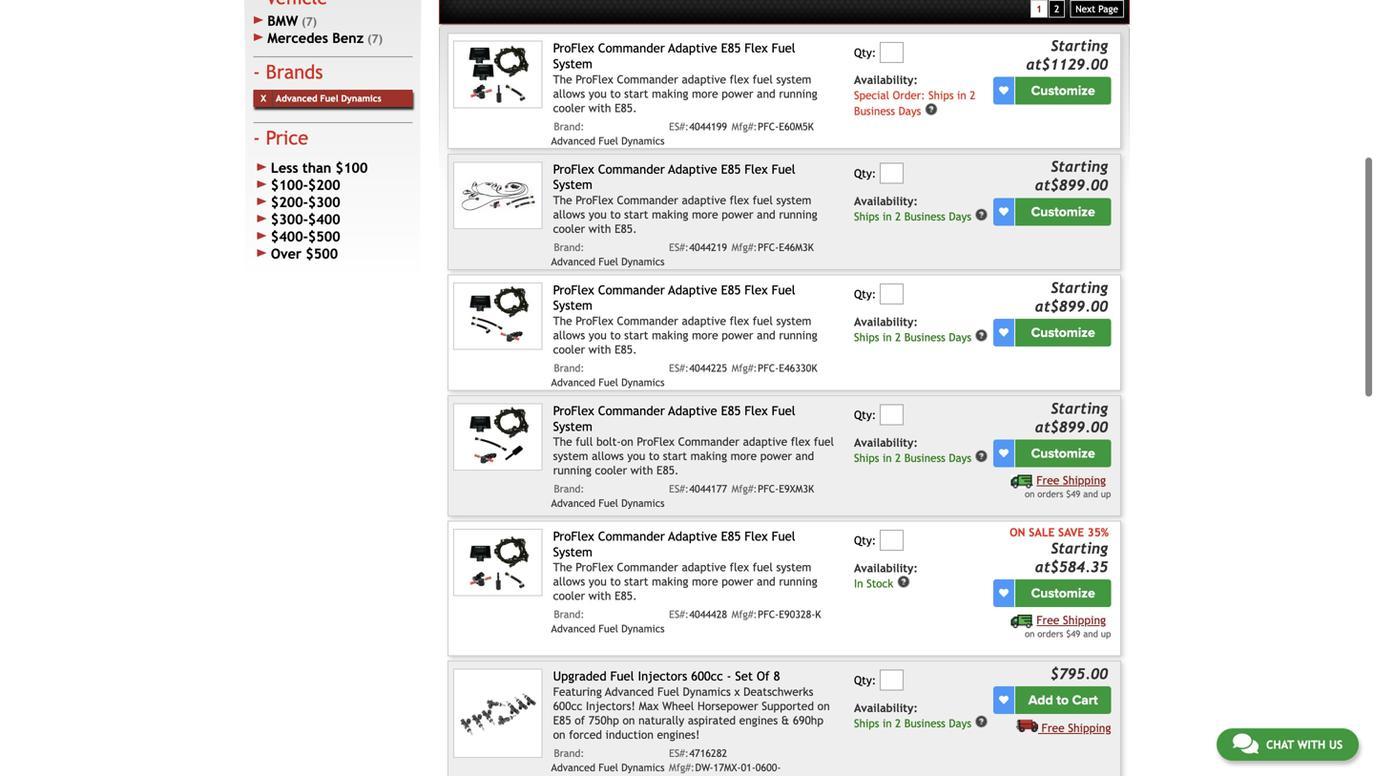 Task type: vqa. For each thing, say whether or not it's contained in the screenshot.


Task type: locate. For each thing, give the bounding box(es) containing it.
adaptive inside proflex commander adaptive e85 flex fuel system the proflex commander adaptive flex fuel system allows you to start making more power and running cooler with e85. brand: advanced fuel dynamics es#: 4044199 mfg#: pfc-e60m5k
[[669, 41, 718, 55]]

8
[[774, 669, 780, 684]]

business
[[854, 104, 896, 117], [905, 210, 946, 223], [905, 331, 946, 344], [905, 452, 946, 465], [905, 717, 946, 730]]

2 flex from the top
[[745, 162, 768, 176]]

system for proflex commander adaptive e85 flex fuel system the proflex commander adaptive flex fuel system allows you to start making more power and running cooler with e85. brand: advanced fuel dynamics es#: 4044199 mfg#: pfc-e60m5k
[[553, 56, 593, 71]]

e85. inside proflex commander adaptive e85 flex fuel system the full bolt-on proflex commander adaptive flex fuel system allows you to start making more power and running cooler with e85. brand: advanced fuel dynamics es#: 4044177 mfg#: pfc-e9xm3k
[[657, 464, 679, 477]]

pfc- right 4044177
[[758, 483, 779, 495]]

free shipping image
[[1012, 475, 1034, 488], [1012, 615, 1034, 628], [1017, 719, 1039, 732]]

1 vertical spatial 600cc
[[553, 699, 583, 712]]

e85 down 4044225
[[721, 403, 741, 418]]

mfg#: for proflex commander adaptive e85 flex fuel system the proflex commander adaptive flex fuel system allows you to start making more power and running cooler with e85. brand: advanced fuel dynamics es#: 4044199 mfg#: pfc-e60m5k
[[732, 121, 758, 133]]

system for proflex commander adaptive e85 flex fuel system the proflex commander adaptive flex fuel system allows you to start making more power and running cooler with e85. brand: advanced fuel dynamics es#: 4044225 mfg#: pfc-e46330k
[[777, 314, 812, 328]]

brand: inside proflex commander adaptive e85 flex fuel system the proflex commander adaptive flex fuel system allows you to start making more power and running cooler with e85. brand: advanced fuel dynamics es#: 4044428 mfg#: pfc-e90328-k
[[554, 609, 585, 621]]

shipping down cart
[[1069, 721, 1112, 735]]

brand: inside proflex commander adaptive e85 flex fuel system the proflex commander adaptive flex fuel system allows you to start making more power and running cooler with e85. brand: advanced fuel dynamics es#: 4044199 mfg#: pfc-e60m5k
[[554, 121, 585, 133]]

pfc- inside proflex commander adaptive e85 flex fuel system the proflex commander adaptive flex fuel system allows you to start making more power and running cooler with e85. brand: advanced fuel dynamics es#: 4044199 mfg#: pfc-e60m5k
[[758, 121, 779, 133]]

2 orders from the top
[[1038, 629, 1064, 639]]

up up $795.00
[[1101, 629, 1112, 639]]

4 es#: from the top
[[669, 483, 689, 495]]

es#4044177 - pfc-e9xm3k - proflex commander adaptive e85 flex fuel system - the full bolt-on proflex commander adaptive flex fuel system allows you to start making more power and running cooler with e85. -  advanced fuel dynamics - bmw image
[[453, 403, 543, 471]]

to inside proflex commander adaptive e85 flex fuel system the proflex commander adaptive flex fuel system allows you to start making more power and running cooler with e85. brand: advanced fuel dynamics es#: 4044225 mfg#: pfc-e46330k
[[610, 328, 621, 342]]

system right 'es#4044219 - pfc-e46m3k - proflex commander adaptive e85 flex fuel system - the proflex commander adaptive flex fuel system allows you to start making more power and running cooler with e85. -  advanced fuel dynamics - bmw' image
[[553, 177, 593, 192]]

adaptive up e9xm3k
[[743, 435, 788, 448]]

to inside proflex commander adaptive e85 flex fuel system the proflex commander adaptive flex fuel system allows you to start making more power and running cooler with e85. brand: advanced fuel dynamics es#: 4044199 mfg#: pfc-e60m5k
[[610, 87, 621, 100]]

question sign image
[[975, 208, 989, 221], [975, 450, 989, 463], [897, 575, 911, 589]]

2 vertical spatial free shipping image
[[1017, 719, 1039, 732]]

add to wish list image
[[1000, 328, 1009, 337], [1000, 449, 1009, 458], [1000, 589, 1009, 598], [1000, 696, 1009, 705]]

with inside proflex commander adaptive e85 flex fuel system the proflex commander adaptive flex fuel system allows you to start making more power and running cooler with e85. brand: advanced fuel dynamics es#: 4044219 mfg#: pfc-e46m3k
[[589, 222, 611, 235]]

wheel
[[663, 699, 694, 712]]

system right es#4044225 - pfc-e46330k - proflex commander adaptive e85 flex fuel system - the proflex commander adaptive flex fuel system allows you to start making more power and running cooler with e85. -  advanced fuel dynamics - bmw image
[[553, 298, 593, 313]]

free down $584.35
[[1037, 613, 1060, 627]]

aspirated
[[688, 713, 736, 727]]

adaptive down 4044225
[[669, 403, 718, 418]]

running
[[779, 87, 818, 100], [779, 208, 818, 221], [779, 328, 818, 342], [553, 464, 592, 477], [779, 575, 818, 588]]

1 customize from the top
[[1032, 83, 1096, 99]]

fuel for proflex commander adaptive e85 flex fuel system the proflex commander adaptive flex fuel system allows you to start making more power and running cooler with e85. brand: advanced fuel dynamics es#: 4044199 mfg#: pfc-e60m5k
[[753, 72, 773, 86]]

0 vertical spatial add to wish list image
[[1000, 86, 1009, 96]]

flex for proflex commander adaptive e85 flex fuel system the full bolt-on proflex commander adaptive flex fuel system allows you to start making more power and running cooler with e85. brand: advanced fuel dynamics es#: 4044177 mfg#: pfc-e9xm3k
[[745, 403, 768, 418]]

4 system from the top
[[553, 419, 593, 434]]

$500 down the $400
[[308, 228, 341, 244]]

more for proflex commander adaptive e85 flex fuel system the proflex commander adaptive flex fuel system allows you to start making more power and running cooler with e85. brand: advanced fuel dynamics es#: 4044199 mfg#: pfc-e60m5k
[[692, 87, 719, 100]]

e85 down "4044219"
[[721, 282, 741, 297]]

over
[[271, 246, 302, 261]]

allows inside proflex commander adaptive e85 flex fuel system the proflex commander adaptive flex fuel system allows you to start making more power and running cooler with e85. brand: advanced fuel dynamics es#: 4044199 mfg#: pfc-e60m5k
[[553, 87, 585, 100]]

3 availability: from the top
[[854, 315, 918, 328]]

orders for free shipping icon for proflex commander adaptive e85 flex fuel system
[[1038, 489, 1064, 499]]

cooler inside proflex commander adaptive e85 flex fuel system the proflex commander adaptive flex fuel system allows you to start making more power and running cooler with e85. brand: advanced fuel dynamics es#: 4044225 mfg#: pfc-e46330k
[[553, 343, 585, 356]]

0 vertical spatial $899.00
[[1051, 177, 1109, 194]]

1 adaptive from the top
[[669, 41, 718, 55]]

mfg#: inside proflex commander adaptive e85 flex fuel system the proflex commander adaptive flex fuel system allows you to start making more power and running cooler with e85. brand: advanced fuel dynamics es#: 4044225 mfg#: pfc-e46330k
[[732, 362, 758, 374]]

you for proflex commander adaptive e85 flex fuel system the proflex commander adaptive flex fuel system allows you to start making more power and running cooler with e85. brand: advanced fuel dynamics es#: 4044428 mfg#: pfc-e90328-k
[[589, 575, 607, 588]]

e85 down 4044199
[[721, 162, 741, 176]]

4 add to wish list image from the top
[[1000, 696, 1009, 705]]

e85. inside proflex commander adaptive e85 flex fuel system the proflex commander adaptive flex fuel system allows you to start making more power and running cooler with e85. brand: advanced fuel dynamics es#: 4044225 mfg#: pfc-e46330k
[[615, 343, 637, 356]]

4 qty: from the top
[[854, 408, 877, 422]]

2 es#: from the top
[[669, 241, 689, 253]]

dynamics up proflex commander adaptive e85 flex fuel system the proflex commander adaptive flex fuel system allows you to start making more power and running cooler with e85. brand: advanced fuel dynamics es#: 4044219 mfg#: pfc-e46m3k
[[622, 135, 665, 147]]

flex for proflex commander adaptive e85 flex fuel system the proflex commander adaptive flex fuel system allows you to start making more power and running cooler with e85. brand: advanced fuel dynamics es#: 4044225 mfg#: pfc-e46330k
[[730, 314, 750, 328]]

e85 for proflex commander adaptive e85 flex fuel system the proflex commander adaptive flex fuel system allows you to start making more power and running cooler with e85. brand: advanced fuel dynamics es#: 4044199 mfg#: pfc-e60m5k
[[721, 41, 741, 55]]

3 brand: from the top
[[554, 362, 585, 374]]

cooler
[[553, 101, 585, 114], [553, 222, 585, 235], [553, 343, 585, 356], [595, 464, 627, 477], [553, 589, 585, 603]]

running down full
[[553, 464, 592, 477]]

shipping down $584.35
[[1063, 613, 1107, 627]]

the right es#4044225 - pfc-e46330k - proflex commander adaptive e85 flex fuel system - the proflex commander adaptive flex fuel system allows you to start making more power and running cooler with e85. -  advanced fuel dynamics - bmw image
[[553, 314, 573, 328]]

fuel for proflex commander adaptive e85 flex fuel system the proflex commander adaptive flex fuel system allows you to start making more power and running cooler with e85. brand: advanced fuel dynamics es#: 4044219 mfg#: pfc-e46m3k
[[753, 193, 773, 207]]

brand: inside proflex commander adaptive e85 flex fuel system the full bolt-on proflex commander adaptive flex fuel system allows you to start making more power and running cooler with e85. brand: advanced fuel dynamics es#: 4044177 mfg#: pfc-e9xm3k
[[554, 483, 585, 495]]

allows for proflex commander adaptive e85 flex fuel system the proflex commander adaptive flex fuel system allows you to start making more power and running cooler with e85. brand: advanced fuel dynamics es#: 4044225 mfg#: pfc-e46330k
[[553, 328, 585, 342]]

6 qty: from the top
[[854, 674, 877, 687]]

injectors!
[[586, 699, 636, 712]]

the right es#4044199 - pfc-e60m5k - proflex commander adaptive e85 flex fuel system - the proflex commander adaptive flex fuel system allows you to start making more power and running cooler with e85. -  advanced fuel dynamics - bmw 'image'
[[553, 72, 573, 86]]

2 availability: from the top
[[854, 194, 918, 207]]

adaptive up 4044428
[[682, 561, 727, 574]]

days inside the availability: special order: ships in 2 business days
[[899, 104, 922, 117]]

es#: left 4044199
[[669, 121, 689, 133]]

allows for proflex commander adaptive e85 flex fuel system the proflex commander adaptive flex fuel system allows you to start making more power and running cooler with e85. brand: advanced fuel dynamics es#: 4044219 mfg#: pfc-e46m3k
[[553, 208, 585, 221]]

1 vertical spatial question sign image
[[975, 329, 989, 342]]

2 free shipping on orders $49 and up from the top
[[1025, 613, 1112, 639]]

2 add to wish list image from the top
[[1000, 449, 1009, 458]]

proflex commander adaptive e85 flex fuel system link up 4044199
[[553, 41, 796, 71]]

page
[[1099, 3, 1119, 14]]

system for proflex commander adaptive e85 flex fuel system the proflex commander adaptive flex fuel system allows you to start making more power and running cooler with e85. brand: advanced fuel dynamics es#: 4044219 mfg#: pfc-e46m3k
[[777, 193, 812, 207]]

orders up $795.00
[[1038, 629, 1064, 639]]

e90328-
[[779, 609, 816, 621]]

pfc- inside proflex commander adaptive e85 flex fuel system the proflex commander adaptive flex fuel system allows you to start making more power and running cooler with e85. brand: advanced fuel dynamics es#: 4044225 mfg#: pfc-e46330k
[[758, 362, 779, 374]]

1 availability: from the top
[[854, 73, 918, 87]]

1 vertical spatial free shipping on orders $49 and up
[[1025, 613, 1112, 639]]

4044177
[[690, 483, 728, 495]]

1 system from the top
[[553, 56, 593, 71]]

e85 inside proflex commander adaptive e85 flex fuel system the proflex commander adaptive flex fuel system allows you to start making more power and running cooler with e85. brand: advanced fuel dynamics es#: 4044219 mfg#: pfc-e46m3k
[[721, 162, 741, 176]]

flex inside proflex commander adaptive e85 flex fuel system the proflex commander adaptive flex fuel system allows you to start making more power and running cooler with e85. brand: advanced fuel dynamics es#: 4044428 mfg#: pfc-e90328-k
[[730, 561, 750, 574]]

up up '35%' at the bottom
[[1101, 489, 1112, 499]]

2 customize link from the top
[[1016, 198, 1112, 226]]

dynamics up proflex commander adaptive e85 flex fuel system the full bolt-on proflex commander adaptive flex fuel system allows you to start making more power and running cooler with e85. brand: advanced fuel dynamics es#: 4044177 mfg#: pfc-e9xm3k
[[622, 377, 665, 389]]

making inside proflex commander adaptive e85 flex fuel system the proflex commander adaptive flex fuel system allows you to start making more power and running cooler with e85. brand: advanced fuel dynamics es#: 4044199 mfg#: pfc-e60m5k
[[652, 87, 689, 100]]

4 adaptive from the top
[[669, 403, 718, 418]]

0 vertical spatial orders
[[1038, 489, 1064, 499]]

cooler right es#4044225 - pfc-e46330k - proflex commander adaptive e85 flex fuel system - the proflex commander adaptive flex fuel system allows you to start making more power and running cooler with e85. -  advanced fuel dynamics - bmw image
[[553, 343, 585, 356]]

5 the from the top
[[553, 561, 573, 574]]

start inside proflex commander adaptive e85 flex fuel system the proflex commander adaptive flex fuel system allows you to start making more power and running cooler with e85. brand: advanced fuel dynamics es#: 4044219 mfg#: pfc-e46m3k
[[625, 208, 649, 221]]

es#: left 4044225
[[669, 362, 689, 374]]

on right full
[[621, 435, 634, 448]]

adaptive inside proflex commander adaptive e85 flex fuel system the proflex commander adaptive flex fuel system allows you to start making more power and running cooler with e85. brand: advanced fuel dynamics es#: 4044219 mfg#: pfc-e46m3k
[[682, 193, 727, 207]]

e85 for proflex commander adaptive e85 flex fuel system the proflex commander adaptive flex fuel system allows you to start making more power and running cooler with e85. brand: advanced fuel dynamics es#: 4044225 mfg#: pfc-e46330k
[[721, 282, 741, 297]]

6 availability: from the top
[[854, 701, 918, 715]]

mfg#: left the dw-
[[669, 762, 695, 774]]

shipping
[[1063, 474, 1107, 487], [1063, 613, 1107, 627], [1069, 721, 1112, 735]]

the inside proflex commander adaptive e85 flex fuel system the proflex commander adaptive flex fuel system allows you to start making more power and running cooler with e85. brand: advanced fuel dynamics es#: 4044219 mfg#: pfc-e46m3k
[[553, 193, 573, 207]]

free shipping on orders $49 and up up the save
[[1025, 474, 1112, 499]]

on sale save 35%
[[1010, 525, 1109, 539]]

running up e46m3k
[[779, 208, 818, 221]]

adaptive inside proflex commander adaptive e85 flex fuel system the proflex commander adaptive flex fuel system allows you to start making more power and running cooler with e85. brand: advanced fuel dynamics es#: 4044219 mfg#: pfc-e46m3k
[[669, 162, 718, 176]]

0 vertical spatial question sign image
[[975, 208, 989, 221]]

the right es#4044428 - pfc-e90328-k - proflex commander adaptive e85 flex fuel system - the proflex commander adaptive flex fuel system allows you to start making more power and running cooler with e85. -  advanced fuel dynamics - bmw image
[[553, 561, 573, 574]]

5 system from the top
[[553, 544, 593, 559]]

on up sale
[[1025, 489, 1035, 499]]

availability: for es#4044225 - pfc-e46330k - proflex commander adaptive e85 flex fuel system - the proflex commander adaptive flex fuel system allows you to start making more power and running cooler with e85. -  advanced fuel dynamics - bmw image
[[854, 315, 918, 328]]

adaptive up 4044225
[[682, 314, 727, 328]]

adaptive up 4044199
[[682, 72, 727, 86]]

availability:
[[854, 73, 918, 87], [854, 194, 918, 207], [854, 315, 918, 328], [854, 436, 918, 449], [854, 561, 918, 575], [854, 701, 918, 715]]

3 pfc- from the top
[[758, 362, 779, 374]]

running inside proflex commander adaptive e85 flex fuel system the proflex commander adaptive flex fuel system allows you to start making more power and running cooler with e85. brand: advanced fuel dynamics es#: 4044428 mfg#: pfc-e90328-k
[[779, 575, 818, 588]]

3 the from the top
[[553, 314, 573, 328]]

the for proflex commander adaptive e85 flex fuel system the proflex commander adaptive flex fuel system allows you to start making more power and running cooler with e85. brand: advanced fuel dynamics es#: 4044428 mfg#: pfc-e90328-k
[[553, 561, 573, 574]]

the right 'es#4044219 - pfc-e46m3k - proflex commander adaptive e85 flex fuel system - the proflex commander adaptive flex fuel system allows you to start making more power and running cooler with e85. -  advanced fuel dynamics - bmw' image
[[553, 193, 573, 207]]

system for proflex commander adaptive e85 flex fuel system the proflex commander adaptive flex fuel system allows you to start making more power and running cooler with e85. brand: advanced fuel dynamics es#: 4044428 mfg#: pfc-e90328-k
[[553, 544, 593, 559]]

starting at for proflex commander adaptive e85 flex fuel system the proflex commander adaptive flex fuel system allows you to start making more power and running cooler with e85. brand: advanced fuel dynamics es#: 4044225 mfg#: pfc-e46330k
[[1035, 279, 1109, 315]]

brand: for proflex commander adaptive e85 flex fuel system the proflex commander adaptive flex fuel system allows you to start making more power and running cooler with e85. brand: advanced fuel dynamics es#: 4044225 mfg#: pfc-e46330k
[[554, 362, 585, 374]]

question sign image
[[925, 102, 938, 116], [975, 329, 989, 342], [975, 715, 989, 728]]

flex inside proflex commander adaptive e85 flex fuel system the full bolt-on proflex commander adaptive flex fuel system allows you to start making more power and running cooler with e85. brand: advanced fuel dynamics es#: 4044177 mfg#: pfc-e9xm3k
[[791, 435, 811, 448]]

0 vertical spatial question sign image
[[925, 102, 938, 116]]

es#: inside proflex commander adaptive e85 flex fuel system the proflex commander adaptive flex fuel system allows you to start making more power and running cooler with e85. brand: advanced fuel dynamics es#: 4044225 mfg#: pfc-e46330k
[[669, 362, 689, 374]]

17mx-
[[714, 762, 741, 774]]

1 vertical spatial $49
[[1067, 629, 1081, 639]]

advanced inside proflex commander adaptive e85 flex fuel system the proflex commander adaptive flex fuel system allows you to start making more power and running cooler with e85. brand: advanced fuel dynamics es#: 4044199 mfg#: pfc-e60m5k
[[551, 135, 596, 147]]

es#: inside proflex commander adaptive e85 flex fuel system the proflex commander adaptive flex fuel system allows you to start making more power and running cooler with e85. brand: advanced fuel dynamics es#: 4044428 mfg#: pfc-e90328-k
[[669, 609, 689, 621]]

adaptive down 4044177
[[669, 529, 718, 544]]

featuring
[[553, 685, 602, 698]]

2 system from the top
[[553, 177, 593, 192]]

the left full
[[553, 435, 573, 448]]

system inside proflex commander adaptive e85 flex fuel system the proflex commander adaptive flex fuel system allows you to start making more power and running cooler with e85. brand: advanced fuel dynamics es#: 4044225 mfg#: pfc-e46330k
[[777, 314, 812, 328]]

brand:
[[554, 121, 585, 133], [554, 241, 585, 253], [554, 362, 585, 374], [554, 483, 585, 495], [554, 609, 585, 621], [554, 747, 585, 759]]

and inside proflex commander adaptive e85 flex fuel system the proflex commander adaptive flex fuel system allows you to start making more power and running cooler with e85. brand: advanced fuel dynamics es#: 4044219 mfg#: pfc-e46m3k
[[757, 208, 776, 221]]

4 pfc- from the top
[[758, 483, 779, 495]]

1 $899.00 from the top
[[1051, 177, 1109, 194]]

1 $49 from the top
[[1067, 489, 1081, 499]]

the inside proflex commander adaptive e85 flex fuel system the proflex commander adaptive flex fuel system allows you to start making more power and running cooler with e85. brand: advanced fuel dynamics es#: 4044225 mfg#: pfc-e46330k
[[553, 314, 573, 328]]

the for proflex commander adaptive e85 flex fuel system the proflex commander adaptive flex fuel system allows you to start making more power and running cooler with e85. brand: advanced fuel dynamics es#: 4044219 mfg#: pfc-e46m3k
[[553, 193, 573, 207]]

allows inside proflex commander adaptive e85 flex fuel system the full bolt-on proflex commander adaptive flex fuel system allows you to start making more power and running cooler with e85. brand: advanced fuel dynamics es#: 4044177 mfg#: pfc-e9xm3k
[[592, 449, 624, 463]]

system for proflex commander adaptive e85 flex fuel system the proflex commander adaptive flex fuel system allows you to start making more power and running cooler with e85. brand: advanced fuel dynamics es#: 4044428 mfg#: pfc-e90328-k
[[777, 561, 812, 574]]

adaptive for proflex commander adaptive e85 flex fuel system the proflex commander adaptive flex fuel system allows you to start making more power and running cooler with e85. brand: advanced fuel dynamics es#: 4044199 mfg#: pfc-e60m5k
[[682, 72, 727, 86]]

$899.00 for proflex commander adaptive e85 flex fuel system the proflex commander adaptive flex fuel system allows you to start making more power and running cooler with e85. brand: advanced fuel dynamics es#: 4044219 mfg#: pfc-e46m3k
[[1051, 177, 1109, 194]]

1 vertical spatial free shipping image
[[1012, 615, 1034, 628]]

free shipping on orders $49 and up for free shipping icon for proflex commander adaptive e85 flex fuel system
[[1025, 474, 1112, 499]]

power up e9xm3k
[[761, 449, 792, 463]]

1 flex from the top
[[745, 41, 768, 55]]

forced
[[569, 728, 602, 741]]

adaptive down 4044199
[[669, 162, 718, 176]]

up for free shipping icon for proflex commander adaptive e85 flex fuel system
[[1101, 489, 1112, 499]]

to inside proflex commander adaptive e85 flex fuel system the proflex commander adaptive flex fuel system allows you to start making more power and running cooler with e85. brand: advanced fuel dynamics es#: 4044428 mfg#: pfc-e90328-k
[[610, 575, 621, 588]]

comments image
[[1233, 732, 1259, 755]]

adaptive for proflex commander adaptive e85 flex fuel system the proflex commander adaptive flex fuel system allows you to start making more power and running cooler with e85. brand: advanced fuel dynamics es#: 4044225 mfg#: pfc-e46330k
[[669, 282, 718, 297]]

start
[[625, 87, 649, 100], [625, 208, 649, 221], [625, 328, 649, 342], [663, 449, 687, 463], [625, 575, 649, 588]]

4 customize link from the top
[[1016, 440, 1112, 467]]

free for free shipping icon for proflex commander adaptive e85 flex fuel system
[[1037, 474, 1060, 487]]

proflex commander adaptive e85 flex fuel system the proflex commander adaptive flex fuel system allows you to start making more power and running cooler with e85. brand: advanced fuel dynamics es#: 4044225 mfg#: pfc-e46330k
[[551, 282, 818, 389]]

in for upgraded fuel injectors 600cc - set of 8 link
[[883, 717, 892, 730]]

3 system from the top
[[553, 298, 593, 313]]

4 brand: from the top
[[554, 483, 585, 495]]

brand: inside proflex commander adaptive e85 flex fuel system the proflex commander adaptive flex fuel system allows you to start making more power and running cooler with e85. brand: advanced fuel dynamics es#: 4044219 mfg#: pfc-e46m3k
[[554, 241, 585, 253]]

system right es#4044428 - pfc-e90328-k - proflex commander adaptive e85 flex fuel system - the proflex commander adaptive flex fuel system allows you to start making more power and running cooler with e85. -  advanced fuel dynamics - bmw image
[[553, 544, 593, 559]]

running up e46330k at the top of page
[[779, 328, 818, 342]]

es#: left 4044428
[[669, 609, 689, 621]]

dynamics
[[341, 93, 382, 103], [622, 135, 665, 147], [622, 256, 665, 268], [622, 377, 665, 389], [622, 498, 665, 510], [622, 623, 665, 635], [683, 685, 731, 698], [622, 762, 665, 774]]

more inside proflex commander adaptive e85 flex fuel system the proflex commander adaptive flex fuel system allows you to start making more power and running cooler with e85. brand: advanced fuel dynamics es#: 4044219 mfg#: pfc-e46m3k
[[692, 208, 719, 221]]

dynamics up proflex commander adaptive e85 flex fuel system the proflex commander adaptive flex fuel system allows you to start making more power and running cooler with e85. brand: advanced fuel dynamics es#: 4044428 mfg#: pfc-e90328-k
[[622, 498, 665, 510]]

mfg#: right "4044219"
[[732, 241, 758, 253]]

e85 inside upgraded fuel injectors 600cc - set of 8 featuring advanced fuel dynamics x deatschwerks 600cc injectors! max wheel horsepower supported on e85 of 750hp on naturally aspirated engines & 690hp on forced induction engines! brand: advanced fuel dynamics es#: 4716282 mfg#: dw-17mx-01-0600-
[[553, 713, 572, 727]]

4 flex from the top
[[745, 403, 768, 418]]

proflex commander adaptive e85 flex fuel system link down 4044225
[[553, 403, 796, 434]]

3 proflex commander adaptive e85 flex fuel system link from the top
[[553, 282, 796, 313]]

(7) up mercedes
[[302, 15, 317, 28]]

free shipping image down add
[[1017, 719, 1039, 732]]

system inside proflex commander adaptive e85 flex fuel system the proflex commander adaptive flex fuel system allows you to start making more power and running cooler with e85. brand: advanced fuel dynamics es#: 4044219 mfg#: pfc-e46m3k
[[777, 193, 812, 207]]

system up full
[[553, 419, 593, 434]]

allows for proflex commander adaptive e85 flex fuel system the proflex commander adaptive flex fuel system allows you to start making more power and running cooler with e85. brand: advanced fuel dynamics es#: 4044428 mfg#: pfc-e90328-k
[[553, 575, 585, 588]]

4 proflex commander adaptive e85 flex fuel system link from the top
[[553, 403, 796, 434]]

1 horizontal spatial 600cc
[[691, 669, 723, 684]]

adaptive for proflex commander adaptive e85 flex fuel system the proflex commander adaptive flex fuel system allows you to start making more power and running cooler with e85. brand: advanced fuel dynamics es#: 4044225 mfg#: pfc-e46330k
[[682, 314, 727, 328]]

e85 for proflex commander adaptive e85 flex fuel system the proflex commander adaptive flex fuel system allows you to start making more power and running cooler with e85. brand: advanced fuel dynamics es#: 4044219 mfg#: pfc-e46m3k
[[721, 162, 741, 176]]

4 starting from the top
[[1051, 400, 1109, 417]]

2 proflex commander adaptive e85 flex fuel system link from the top
[[553, 162, 796, 192]]

0 vertical spatial (7)
[[302, 15, 317, 28]]

3 es#: from the top
[[669, 362, 689, 374]]

mfg#: right 4044177
[[732, 483, 758, 495]]

(7)
[[302, 15, 317, 28], [367, 32, 383, 45]]

fuel inside proflex commander adaptive e85 flex fuel system the proflex commander adaptive flex fuel system allows you to start making more power and running cooler with e85. brand: advanced fuel dynamics es#: 4044428 mfg#: pfc-e90328-k
[[753, 561, 773, 574]]

1 vertical spatial $899.00
[[1051, 298, 1109, 315]]

advanced
[[276, 93, 317, 103], [551, 135, 596, 147], [551, 256, 596, 268], [551, 377, 596, 389], [551, 498, 596, 510], [551, 623, 596, 635], [605, 685, 654, 698], [551, 762, 596, 774]]

0 vertical spatial shipping
[[1063, 474, 1107, 487]]

question sign image for system
[[897, 575, 911, 589]]

fuel inside proflex commander adaptive e85 flex fuel system the proflex commander adaptive flex fuel system allows you to start making more power and running cooler with e85. brand: advanced fuel dynamics es#: 4044199 mfg#: pfc-e60m5k
[[753, 72, 773, 86]]

horsepower
[[698, 699, 759, 712]]

chat with us
[[1267, 738, 1343, 751]]

dynamics up proflex commander adaptive e85 flex fuel system the proflex commander adaptive flex fuel system allows you to start making more power and running cooler with e85. brand: advanced fuel dynamics es#: 4044225 mfg#: pfc-e46330k
[[622, 256, 665, 268]]

making
[[652, 87, 689, 100], [652, 208, 689, 221], [652, 328, 689, 342], [691, 449, 727, 463], [652, 575, 689, 588]]

qty: for "proflex commander adaptive e85 flex fuel system" link corresponding to proflex commander adaptive e85 flex fuel system the proflex commander adaptive flex fuel system allows you to start making more power and running cooler with e85. brand: advanced fuel dynamics es#: 4044225 mfg#: pfc-e46330k
[[854, 287, 877, 301]]

add to wish list image for the proflex commander adaptive flex fuel system allows you to start making more power and running cooler with e85.
[[1000, 328, 1009, 337]]

running up e90328-
[[779, 575, 818, 588]]

3 customize from the top
[[1032, 325, 1096, 341]]

on left forced
[[553, 728, 566, 741]]

start inside proflex commander adaptive e85 flex fuel system the proflex commander adaptive flex fuel system allows you to start making more power and running cooler with e85. brand: advanced fuel dynamics es#: 4044428 mfg#: pfc-e90328-k
[[625, 575, 649, 588]]

system for proflex commander adaptive e85 flex fuel system the full bolt-on proflex commander adaptive flex fuel system allows you to start making more power and running cooler with e85. brand: advanced fuel dynamics es#: 4044177 mfg#: pfc-e9xm3k
[[553, 419, 593, 434]]

in for 2nd "proflex commander adaptive e85 flex fuel system" link from the bottom
[[883, 452, 892, 465]]

cooler inside proflex commander adaptive e85 flex fuel system the proflex commander adaptive flex fuel system allows you to start making more power and running cooler with e85. brand: advanced fuel dynamics es#: 4044199 mfg#: pfc-e60m5k
[[553, 101, 585, 114]]

1 brand: from the top
[[554, 121, 585, 133]]

free shipping on orders $49 and up
[[1025, 474, 1112, 499], [1025, 613, 1112, 639]]

0 vertical spatial free
[[1037, 474, 1060, 487]]

up
[[1101, 489, 1112, 499], [1101, 629, 1112, 639]]

with for proflex commander adaptive e85 flex fuel system the proflex commander adaptive flex fuel system allows you to start making more power and running cooler with e85. brand: advanced fuel dynamics es#: 4044428 mfg#: pfc-e90328-k
[[589, 589, 611, 603]]

e85 left of
[[553, 713, 572, 727]]

1 horizontal spatial (7)
[[367, 32, 383, 45]]

flex for proflex commander adaptive e85 flex fuel system the proflex commander adaptive flex fuel system allows you to start making more power and running cooler with e85. brand: advanced fuel dynamics es#: 4044219 mfg#: pfc-e46m3k
[[730, 193, 750, 207]]

5 brand: from the top
[[554, 609, 585, 621]]

2 add to wish list image from the top
[[1000, 207, 1009, 217]]

$500 down the $400-$500 "link"
[[306, 246, 338, 261]]

orders up sale
[[1038, 489, 1064, 499]]

add to wish list image for the full bolt-on proflex commander adaptive flex fuel system allows you to start making more power and running cooler with e85.
[[1000, 449, 1009, 458]]

mfg#: right 4044428
[[732, 609, 758, 621]]

availability: for 'es#4044219 - pfc-e46m3k - proflex commander adaptive e85 flex fuel system - the proflex commander adaptive flex fuel system allows you to start making more power and running cooler with e85. -  advanced fuel dynamics - bmw' image
[[854, 194, 918, 207]]

None text field
[[880, 163, 904, 184], [880, 284, 904, 305], [880, 530, 904, 551], [880, 670, 904, 691], [880, 163, 904, 184], [880, 284, 904, 305], [880, 530, 904, 551], [880, 670, 904, 691]]

3 add to wish list image from the top
[[1000, 589, 1009, 598]]

the for proflex commander adaptive e85 flex fuel system the full bolt-on proflex commander adaptive flex fuel system allows you to start making more power and running cooler with e85. brand: advanced fuel dynamics es#: 4044177 mfg#: pfc-e9xm3k
[[553, 435, 573, 448]]

system inside proflex commander adaptive e85 flex fuel system the full bolt-on proflex commander adaptive flex fuel system allows you to start making more power and running cooler with e85. brand: advanced fuel dynamics es#: 4044177 mfg#: pfc-e9xm3k
[[553, 419, 593, 434]]

adaptive up 4044199
[[669, 41, 718, 55]]

e85 inside proflex commander adaptive e85 flex fuel system the proflex commander adaptive flex fuel system allows you to start making more power and running cooler with e85. brand: advanced fuel dynamics es#: 4044225 mfg#: pfc-e46330k
[[721, 282, 741, 297]]

3 flex from the top
[[745, 282, 768, 297]]

running inside proflex commander adaptive e85 flex fuel system the proflex commander adaptive flex fuel system allows you to start making more power and running cooler with e85. brand: advanced fuel dynamics es#: 4044199 mfg#: pfc-e60m5k
[[779, 87, 818, 100]]

running inside proflex commander adaptive e85 flex fuel system the proflex commander adaptive flex fuel system allows you to start making more power and running cooler with e85. brand: advanced fuel dynamics es#: 4044225 mfg#: pfc-e46330k
[[779, 328, 818, 342]]

system inside proflex commander adaptive e85 flex fuel system the proflex commander adaptive flex fuel system allows you to start making more power and running cooler with e85. brand: advanced fuel dynamics es#: 4044219 mfg#: pfc-e46m3k
[[553, 177, 593, 192]]

adaptive for proflex commander adaptive e85 flex fuel system the proflex commander adaptive flex fuel system allows you to start making more power and running cooler with e85. brand: advanced fuel dynamics es#: 4044219 mfg#: pfc-e46m3k
[[682, 193, 727, 207]]

availability: ships in 2 business days for 'es#4044219 - pfc-e46m3k - proflex commander adaptive e85 flex fuel system - the proflex commander adaptive flex fuel system allows you to start making more power and running cooler with e85. -  advanced fuel dynamics - bmw' image
[[854, 194, 972, 223]]

3 qty: from the top
[[854, 287, 877, 301]]

e85. for proflex commander adaptive e85 flex fuel system the proflex commander adaptive flex fuel system allows you to start making more power and running cooler with e85. brand: advanced fuel dynamics es#: 4044428 mfg#: pfc-e90328-k
[[615, 589, 637, 603]]

6 brand: from the top
[[554, 747, 585, 759]]

next page
[[1076, 3, 1119, 14]]

pfc- right "4044219"
[[758, 241, 779, 253]]

to inside button
[[1057, 692, 1069, 708]]

making for proflex commander adaptive e85 flex fuel system the proflex commander adaptive flex fuel system allows you to start making more power and running cooler with e85. brand: advanced fuel dynamics es#: 4044199 mfg#: pfc-e60m5k
[[652, 87, 689, 100]]

3 availability: ships in 2 business days from the top
[[854, 436, 972, 465]]

up for middle free shipping icon
[[1101, 629, 1112, 639]]

0 vertical spatial free shipping on orders $49 and up
[[1025, 474, 1112, 499]]

e85. inside proflex commander adaptive e85 flex fuel system the proflex commander adaptive flex fuel system allows you to start making more power and running cooler with e85. brand: advanced fuel dynamics es#: 4044199 mfg#: pfc-e60m5k
[[615, 101, 637, 114]]

e85 up 4044199
[[721, 41, 741, 55]]

start for proflex commander adaptive e85 flex fuel system the proflex commander adaptive flex fuel system allows you to start making more power and running cooler with e85. brand: advanced fuel dynamics es#: 4044225 mfg#: pfc-e46330k
[[625, 328, 649, 342]]

2 availability: ships in 2 business days from the top
[[854, 315, 972, 344]]

-
[[727, 669, 732, 684]]

4 availability: from the top
[[854, 436, 918, 449]]

2 the from the top
[[553, 193, 573, 207]]

question sign image for $1129.00
[[925, 102, 938, 116]]

2 customize from the top
[[1032, 204, 1096, 220]]

1 vertical spatial shipping
[[1063, 613, 1107, 627]]

1 orders from the top
[[1038, 489, 1064, 499]]

2 qty: from the top
[[854, 166, 877, 180]]

allows
[[553, 87, 585, 100], [553, 208, 585, 221], [553, 328, 585, 342], [592, 449, 624, 463], [553, 575, 585, 588]]

to for proflex commander adaptive e85 flex fuel system the proflex commander adaptive flex fuel system allows you to start making more power and running cooler with e85. brand: advanced fuel dynamics es#: 4044219 mfg#: pfc-e46m3k
[[610, 208, 621, 221]]

1 vertical spatial free
[[1037, 613, 1060, 627]]

es#: down engines!
[[669, 747, 689, 759]]

starting at
[[1027, 37, 1109, 73], [1035, 158, 1109, 194], [1035, 279, 1109, 315], [1035, 400, 1109, 436], [1035, 540, 1109, 576]]

fuel inside proflex commander adaptive e85 flex fuel system the proflex commander adaptive flex fuel system allows you to start making more power and running cooler with e85. brand: advanced fuel dynamics es#: 4044219 mfg#: pfc-e46m3k
[[753, 193, 773, 207]]

mfg#: right 4044199
[[732, 121, 758, 133]]

qty: for upgraded fuel injectors 600cc - set of 8 link
[[854, 674, 877, 687]]

free down add to cart
[[1042, 721, 1065, 735]]

mfg#: right 4044225
[[732, 362, 758, 374]]

es#4044199 - pfc-e60m5k - proflex commander adaptive e85 flex fuel system - the proflex commander adaptive flex fuel system allows you to start making more power and running cooler with e85. -  advanced fuel dynamics - bmw image
[[453, 41, 543, 108]]

mfg#: inside proflex commander adaptive e85 flex fuel system the proflex commander adaptive flex fuel system allows you to start making more power and running cooler with e85. brand: advanced fuel dynamics es#: 4044199 mfg#: pfc-e60m5k
[[732, 121, 758, 133]]

5 flex from the top
[[745, 529, 768, 544]]

mfg#: inside proflex commander adaptive e85 flex fuel system the proflex commander adaptive flex fuel system allows you to start making more power and running cooler with e85. brand: advanced fuel dynamics es#: 4044219 mfg#: pfc-e46m3k
[[732, 241, 758, 253]]

and inside proflex commander adaptive e85 flex fuel system the proflex commander adaptive flex fuel system allows you to start making more power and running cooler with e85. brand: advanced fuel dynamics es#: 4044428 mfg#: pfc-e90328-k
[[757, 575, 776, 588]]

es#: inside proflex commander adaptive e85 flex fuel system the proflex commander adaptive flex fuel system allows you to start making more power and running cooler with e85. brand: advanced fuel dynamics es#: 4044199 mfg#: pfc-e60m5k
[[669, 121, 689, 133]]

system
[[777, 72, 812, 86], [777, 193, 812, 207], [777, 314, 812, 328], [553, 449, 589, 463], [777, 561, 812, 574]]

pfc- inside proflex commander adaptive e85 flex fuel system the proflex commander adaptive flex fuel system allows you to start making more power and running cooler with e85. brand: advanced fuel dynamics es#: 4044219 mfg#: pfc-e46m3k
[[758, 241, 779, 253]]

you
[[589, 87, 607, 100], [589, 208, 607, 221], [589, 328, 607, 342], [628, 449, 646, 463], [589, 575, 607, 588]]

2 $899.00 from the top
[[1051, 298, 1109, 315]]

power up "4044219"
[[722, 208, 754, 221]]

0 horizontal spatial (7)
[[302, 15, 317, 28]]

allows right es#4044225 - pfc-e46330k - proflex commander adaptive e85 flex fuel system - the proflex commander adaptive flex fuel system allows you to start making more power and running cooler with e85. -  advanced fuel dynamics - bmw image
[[553, 328, 585, 342]]

customize for proflex commander adaptive e85 flex fuel system the proflex commander adaptive flex fuel system allows you to start making more power and running cooler with e85. brand: advanced fuel dynamics es#: 4044225 mfg#: pfc-e46330k
[[1032, 325, 1096, 341]]

600cc left -
[[691, 669, 723, 684]]

cooler right es#4044199 - pfc-e60m5k - proflex commander adaptive e85 flex fuel system - the proflex commander adaptive flex fuel system allows you to start making more power and running cooler with e85. -  advanced fuel dynamics - bmw 'image'
[[553, 101, 585, 114]]

dynamics up the injectors at the bottom of page
[[622, 623, 665, 635]]

$49
[[1067, 489, 1081, 499], [1067, 629, 1081, 639]]

customize for proflex commander adaptive e85 flex fuel system the proflex commander adaptive flex fuel system allows you to start making more power and running cooler with e85. brand: advanced fuel dynamics es#: 4044219 mfg#: pfc-e46m3k
[[1032, 204, 1096, 220]]

availability: inside the availability: special order: ships in 2 business days
[[854, 73, 918, 87]]

$49 up the save
[[1067, 489, 1081, 499]]

1 add to wish list image from the top
[[1000, 86, 1009, 96]]

max
[[639, 699, 659, 712]]

2 pfc- from the top
[[758, 241, 779, 253]]

flex for proflex commander adaptive e85 flex fuel system the proflex commander adaptive flex fuel system allows you to start making more power and running cooler with e85. brand: advanced fuel dynamics es#: 4044428 mfg#: pfc-e90328-k
[[745, 529, 768, 544]]

free shipping
[[1042, 721, 1112, 735]]

es#: left 4044177
[[669, 483, 689, 495]]

5 qty: from the top
[[854, 534, 877, 547]]

0 vertical spatial $49
[[1067, 489, 1081, 499]]

3 customize link from the top
[[1016, 319, 1112, 347]]

start inside proflex commander adaptive e85 flex fuel system the proflex commander adaptive flex fuel system allows you to start making more power and running cooler with e85. brand: advanced fuel dynamics es#: 4044225 mfg#: pfc-e46330k
[[625, 328, 649, 342]]

2 vertical spatial question sign image
[[897, 575, 911, 589]]

5 customize from the top
[[1032, 585, 1096, 602]]

0 vertical spatial up
[[1101, 489, 1112, 499]]

2 adaptive from the top
[[669, 162, 718, 176]]

chat with us link
[[1217, 728, 1359, 761]]

customize
[[1032, 83, 1096, 99], [1032, 204, 1096, 220], [1032, 325, 1096, 341], [1032, 445, 1096, 462], [1032, 585, 1096, 602]]

question sign image for $899.00
[[975, 329, 989, 342]]

start inside proflex commander adaptive e85 flex fuel system the proflex commander adaptive flex fuel system allows you to start making more power and running cooler with e85. brand: advanced fuel dynamics es#: 4044199 mfg#: pfc-e60m5k
[[625, 87, 649, 100]]

adaptive down "4044219"
[[669, 282, 718, 297]]

availability: ships in 2 business days for es#4044177 - pfc-e9xm3k - proflex commander adaptive e85 flex fuel system - the full bolt-on proflex commander adaptive flex fuel system allows you to start making more power and running cooler with e85. -  advanced fuel dynamics - bmw image
[[854, 436, 972, 465]]

the inside proflex commander adaptive e85 flex fuel system the full bolt-on proflex commander adaptive flex fuel system allows you to start making more power and running cooler with e85. brand: advanced fuel dynamics es#: 4044177 mfg#: pfc-e9xm3k
[[553, 435, 573, 448]]

5 adaptive from the top
[[669, 529, 718, 544]]

adaptive inside proflex commander adaptive e85 flex fuel system the proflex commander adaptive flex fuel system allows you to start making more power and running cooler with e85. brand: advanced fuel dynamics es#: 4044428 mfg#: pfc-e90328-k
[[669, 529, 718, 544]]

flex inside proflex commander adaptive e85 flex fuel system the proflex commander adaptive flex fuel system allows you to start making more power and running cooler with e85. brand: advanced fuel dynamics es#: 4044428 mfg#: pfc-e90328-k
[[745, 529, 768, 544]]

1 the from the top
[[553, 72, 573, 86]]

pfc- right 4044199
[[758, 121, 779, 133]]

adaptive inside proflex commander adaptive e85 flex fuel system the proflex commander adaptive flex fuel system allows you to start making more power and running cooler with e85. brand: advanced fuel dynamics es#: 4044225 mfg#: pfc-e46330k
[[669, 282, 718, 297]]

shipping for middle free shipping icon
[[1063, 613, 1107, 627]]

add to wish list image
[[1000, 86, 1009, 96], [1000, 207, 1009, 217]]

adaptive for proflex commander adaptive e85 flex fuel system the proflex commander adaptive flex fuel system allows you to start making more power and running cooler with e85. brand: advanced fuel dynamics es#: 4044428 mfg#: pfc-e90328-k
[[669, 529, 718, 544]]

1 free shipping on orders $49 and up from the top
[[1025, 474, 1112, 499]]

2 inside the availability: special order: ships in 2 business days
[[970, 89, 976, 102]]

es#4044428 - pfc-e90328-k - proflex commander adaptive e85 flex fuel system - the proflex commander adaptive flex fuel system allows you to start making more power and running cooler with e85. -  advanced fuel dynamics - bmw image
[[453, 529, 543, 596]]

set
[[736, 669, 753, 684]]

3 adaptive from the top
[[669, 282, 718, 297]]

2
[[1055, 3, 1060, 14], [970, 89, 976, 102], [896, 210, 901, 223], [896, 331, 901, 344], [896, 452, 901, 465], [896, 717, 901, 730]]

advanced inside proflex commander adaptive e85 flex fuel system the full bolt-on proflex commander adaptive flex fuel system allows you to start making more power and running cooler with e85. brand: advanced fuel dynamics es#: 4044177 mfg#: pfc-e9xm3k
[[551, 498, 596, 510]]

1 vertical spatial question sign image
[[975, 450, 989, 463]]

1 starting from the top
[[1051, 37, 1109, 55]]

cooler inside proflex commander adaptive e85 flex fuel system the proflex commander adaptive flex fuel system allows you to start making more power and running cooler with e85. brand: advanced fuel dynamics es#: 4044219 mfg#: pfc-e46m3k
[[553, 222, 585, 235]]

on up 690hp
[[818, 699, 830, 712]]

flex inside proflex commander adaptive e85 flex fuel system the proflex commander adaptive flex fuel system allows you to start making more power and running cooler with e85. brand: advanced fuel dynamics es#: 4044199 mfg#: pfc-e60m5k
[[745, 41, 768, 55]]

pfc-
[[758, 121, 779, 133], [758, 241, 779, 253], [758, 362, 779, 374], [758, 483, 779, 495], [758, 609, 779, 621]]

pfc- for proflex commander adaptive e85 flex fuel system the proflex commander adaptive flex fuel system allows you to start making more power and running cooler with e85. brand: advanced fuel dynamics es#: 4044225 mfg#: pfc-e46330k
[[758, 362, 779, 374]]

0 horizontal spatial 600cc
[[553, 699, 583, 712]]

making inside proflex commander adaptive e85 flex fuel system the proflex commander adaptive flex fuel system allows you to start making more power and running cooler with e85. brand: advanced fuel dynamics es#: 4044428 mfg#: pfc-e90328-k
[[652, 575, 689, 588]]

making inside proflex commander adaptive e85 flex fuel system the proflex commander adaptive flex fuel system allows you to start making more power and running cooler with e85. brand: advanced fuel dynamics es#: 4044219 mfg#: pfc-e46m3k
[[652, 208, 689, 221]]

es#: for proflex commander adaptive e85 flex fuel system the proflex commander adaptive flex fuel system allows you to start making more power and running cooler with e85. brand: advanced fuel dynamics es#: 4044428 mfg#: pfc-e90328-k
[[669, 609, 689, 621]]

2 vertical spatial free
[[1042, 721, 1065, 735]]

brand: inside proflex commander adaptive e85 flex fuel system the proflex commander adaptive flex fuel system allows you to start making more power and running cooler with e85. brand: advanced fuel dynamics es#: 4044225 mfg#: pfc-e46330k
[[554, 362, 585, 374]]

1 proflex commander adaptive e85 flex fuel system link from the top
[[553, 41, 796, 71]]

es#: inside proflex commander adaptive e85 flex fuel system the proflex commander adaptive flex fuel system allows you to start making more power and running cooler with e85. brand: advanced fuel dynamics es#: 4044219 mfg#: pfc-e46m3k
[[669, 241, 689, 253]]

free
[[1037, 474, 1060, 487], [1037, 613, 1060, 627], [1042, 721, 1065, 735]]

e85. for proflex commander adaptive e85 flex fuel system the proflex commander adaptive flex fuel system allows you to start making more power and running cooler with e85. brand: advanced fuel dynamics es#: 4044219 mfg#: pfc-e46m3k
[[615, 222, 637, 235]]

4044219
[[690, 241, 728, 253]]

business for "proflex commander adaptive e85 flex fuel system" link related to proflex commander adaptive e85 flex fuel system the proflex commander adaptive flex fuel system allows you to start making more power and running cooler with e85. brand: advanced fuel dynamics es#: 4044219 mfg#: pfc-e46m3k
[[905, 210, 946, 223]]

less than $100 link
[[253, 159, 413, 176]]

4 customize from the top
[[1032, 445, 1096, 462]]

allows right es#4044428 - pfc-e90328-k - proflex commander adaptive e85 flex fuel system - the proflex commander adaptive flex fuel system allows you to start making more power and running cooler with e85. -  advanced fuel dynamics - bmw image
[[553, 575, 585, 588]]

system inside proflex commander adaptive e85 flex fuel system the proflex commander adaptive flex fuel system allows you to start making more power and running cooler with e85. brand: advanced fuel dynamics es#: 4044199 mfg#: pfc-e60m5k
[[553, 56, 593, 71]]

system up e90328-
[[777, 561, 812, 574]]

e85 down 4044177
[[721, 529, 741, 544]]

the inside proflex commander adaptive e85 flex fuel system the proflex commander adaptive flex fuel system allows you to start making more power and running cooler with e85. brand: advanced fuel dynamics es#: 4044199 mfg#: pfc-e60m5k
[[553, 72, 573, 86]]

e85 inside proflex commander adaptive e85 flex fuel system the full bolt-on proflex commander adaptive flex fuel system allows you to start making more power and running cooler with e85. brand: advanced fuel dynamics es#: 4044177 mfg#: pfc-e9xm3k
[[721, 403, 741, 418]]

system up e46330k at the top of page
[[777, 314, 812, 328]]

None text field
[[880, 42, 904, 63], [880, 404, 904, 425], [880, 42, 904, 63], [880, 404, 904, 425]]

cooler right 'es#4044219 - pfc-e46m3k - proflex commander adaptive e85 flex fuel system - the proflex commander adaptive flex fuel system allows you to start making more power and running cooler with e85. -  advanced fuel dynamics - bmw' image
[[553, 222, 585, 235]]

availability: for es#4044428 - pfc-e90328-k - proflex commander adaptive e85 flex fuel system - the proflex commander adaptive flex fuel system allows you to start making more power and running cooler with e85. -  advanced fuel dynamics - bmw image
[[854, 561, 918, 575]]

proflex commander adaptive e85 flex fuel system link down 4044177
[[553, 529, 796, 559]]

on up induction
[[623, 713, 635, 727]]

power for proflex commander adaptive e85 flex fuel system the proflex commander adaptive flex fuel system allows you to start making more power and running cooler with e85. brand: advanced fuel dynamics es#: 4044219 mfg#: pfc-e46m3k
[[722, 208, 754, 221]]

bmw
[[268, 13, 298, 28]]

1 vertical spatial up
[[1101, 629, 1112, 639]]

2 starting from the top
[[1051, 158, 1109, 175]]

1 up from the top
[[1101, 489, 1112, 499]]

flex for proflex commander adaptive e85 flex fuel system the proflex commander adaptive flex fuel system allows you to start making more power and running cooler with e85. brand: advanced fuel dynamics es#: 4044199 mfg#: pfc-e60m5k
[[745, 41, 768, 55]]

deatschwerks
[[744, 685, 814, 698]]

free shipping image up the on
[[1012, 475, 1034, 488]]

special
[[854, 89, 890, 102]]

6 es#: from the top
[[669, 747, 689, 759]]

in inside the availability: special order: ships in 2 business days
[[958, 89, 967, 102]]

you inside proflex commander adaptive e85 flex fuel system the proflex commander adaptive flex fuel system allows you to start making more power and running cooler with e85. brand: advanced fuel dynamics es#: 4044199 mfg#: pfc-e60m5k
[[589, 87, 607, 100]]

power inside proflex commander adaptive e85 flex fuel system the proflex commander adaptive flex fuel system allows you to start making more power and running cooler with e85. brand: advanced fuel dynamics es#: 4044219 mfg#: pfc-e46m3k
[[722, 208, 754, 221]]

2 vertical spatial $899.00
[[1051, 419, 1109, 436]]

more inside proflex commander adaptive e85 flex fuel system the proflex commander adaptive flex fuel system allows you to start making more power and running cooler with e85. brand: advanced fuel dynamics es#: 4044428 mfg#: pfc-e90328-k
[[692, 575, 719, 588]]

to inside proflex commander adaptive e85 flex fuel system the proflex commander adaptive flex fuel system allows you to start making more power and running cooler with e85. brand: advanced fuel dynamics es#: 4044219 mfg#: pfc-e46m3k
[[610, 208, 621, 221]]

system up e46m3k
[[777, 193, 812, 207]]

power up 4044199
[[722, 87, 754, 100]]

1 vertical spatial add to wish list image
[[1000, 207, 1009, 217]]

dynamics down induction
[[622, 762, 665, 774]]

5 availability: from the top
[[854, 561, 918, 575]]

flex inside proflex commander adaptive e85 flex fuel system the proflex commander adaptive flex fuel system allows you to start making more power and running cooler with e85. brand: advanced fuel dynamics es#: 4044219 mfg#: pfc-e46m3k
[[745, 162, 768, 176]]

1 vertical spatial orders
[[1038, 629, 1064, 639]]

dynamics inside proflex commander adaptive e85 flex fuel system the proflex commander adaptive flex fuel system allows you to start making more power and running cooler with e85. brand: advanced fuel dynamics es#: 4044225 mfg#: pfc-e46330k
[[622, 377, 665, 389]]

shipping up the save
[[1063, 474, 1107, 487]]

flex inside proflex commander adaptive e85 flex fuel system the proflex commander adaptive flex fuel system allows you to start making more power and running cooler with e85. brand: advanced fuel dynamics es#: 4044225 mfg#: pfc-e46330k
[[745, 282, 768, 297]]

free shipping image for upgraded fuel injectors 600cc - set of 8
[[1017, 719, 1039, 732]]

2 up from the top
[[1101, 629, 1112, 639]]

availability: special order: ships in 2 business days
[[854, 73, 976, 117]]

4 availability: ships in 2 business days from the top
[[854, 701, 972, 730]]

$899.00
[[1051, 177, 1109, 194], [1051, 298, 1109, 315], [1051, 419, 1109, 436]]

1 availability: ships in 2 business days from the top
[[854, 194, 972, 223]]

ships
[[929, 89, 954, 102], [854, 210, 880, 223], [854, 331, 880, 344], [854, 452, 880, 465], [854, 717, 880, 730]]

5 pfc- from the top
[[758, 609, 779, 621]]

in for "proflex commander adaptive e85 flex fuel system" link related to proflex commander adaptive e85 flex fuel system the proflex commander adaptive flex fuel system allows you to start making more power and running cooler with e85. brand: advanced fuel dynamics es#: 4044219 mfg#: pfc-e46m3k
[[883, 210, 892, 223]]

us
[[1330, 738, 1343, 751]]

1 customize link from the top
[[1016, 77, 1112, 105]]

allows inside proflex commander adaptive e85 flex fuel system the proflex commander adaptive flex fuel system allows you to start making more power and running cooler with e85. brand: advanced fuel dynamics es#: 4044219 mfg#: pfc-e46m3k
[[553, 208, 585, 221]]

next page link
[[1070, 0, 1125, 18]]

1 es#: from the top
[[669, 121, 689, 133]]

with for proflex commander adaptive e85 flex fuel system the proflex commander adaptive flex fuel system allows you to start making more power and running cooler with e85. brand: advanced fuel dynamics es#: 4044199 mfg#: pfc-e60m5k
[[589, 101, 611, 114]]

5 es#: from the top
[[669, 609, 689, 621]]

free up sale
[[1037, 474, 1060, 487]]

allows right es#4044199 - pfc-e60m5k - proflex commander adaptive e85 flex fuel system - the proflex commander adaptive flex fuel system allows you to start making more power and running cooler with e85. -  advanced fuel dynamics - bmw 'image'
[[553, 87, 585, 100]]

free shipping image up add
[[1012, 615, 1034, 628]]

es#: left "4044219"
[[669, 241, 689, 253]]

e85 inside proflex commander adaptive e85 flex fuel system the proflex commander adaptive flex fuel system allows you to start making more power and running cooler with e85. brand: advanced fuel dynamics es#: 4044428 mfg#: pfc-e90328-k
[[721, 529, 741, 544]]

at for proflex commander adaptive e85 flex fuel system the proflex commander adaptive flex fuel system allows you to start making more power and running cooler with e85. brand: advanced fuel dynamics es#: 4044219 mfg#: pfc-e46m3k
[[1035, 177, 1051, 194]]

0 vertical spatial free shipping image
[[1012, 475, 1034, 488]]

e85
[[721, 41, 741, 55], [721, 162, 741, 176], [721, 282, 741, 297], [721, 403, 741, 418], [721, 529, 741, 544], [553, 713, 572, 727]]

start for proflex commander adaptive e85 flex fuel system the proflex commander adaptive flex fuel system allows you to start making more power and running cooler with e85. brand: advanced fuel dynamics es#: 4044199 mfg#: pfc-e60m5k
[[625, 87, 649, 100]]

600cc down featuring
[[553, 699, 583, 712]]

customize link
[[1016, 77, 1112, 105], [1016, 198, 1112, 226], [1016, 319, 1112, 347], [1016, 440, 1112, 467], [1016, 580, 1112, 607]]

1 qty: from the top
[[854, 46, 877, 59]]

allows down bolt-
[[592, 449, 624, 463]]

in
[[958, 89, 967, 102], [883, 210, 892, 223], [883, 331, 892, 344], [883, 452, 892, 465], [883, 717, 892, 730]]

1 add to wish list image from the top
[[1000, 328, 1009, 337]]

system right es#4044199 - pfc-e60m5k - proflex commander adaptive e85 flex fuel system - the proflex commander adaptive flex fuel system allows you to start making more power and running cooler with e85. -  advanced fuel dynamics - bmw 'image'
[[553, 56, 593, 71]]

2 brand: from the top
[[554, 241, 585, 253]]

free shipping on orders $49 and up up $795.00
[[1025, 613, 1112, 639]]

add to wish list image for $1129.00
[[1000, 86, 1009, 96]]

orders
[[1038, 489, 1064, 499], [1038, 629, 1064, 639]]

4 the from the top
[[553, 435, 573, 448]]

proflex commander adaptive e85 flex fuel system the proflex commander adaptive flex fuel system allows you to start making more power and running cooler with e85. brand: advanced fuel dynamics es#: 4044199 mfg#: pfc-e60m5k
[[551, 41, 818, 147]]

3 starting from the top
[[1051, 279, 1109, 296]]

in for "proflex commander adaptive e85 flex fuel system" link corresponding to proflex commander adaptive e85 flex fuel system the proflex commander adaptive flex fuel system allows you to start making more power and running cooler with e85. brand: advanced fuel dynamics es#: 4044225 mfg#: pfc-e46330k
[[883, 331, 892, 344]]

4716282
[[690, 747, 728, 759]]

power up 4044225
[[722, 328, 754, 342]]

mfg#:
[[732, 121, 758, 133], [732, 241, 758, 253], [732, 362, 758, 374], [732, 483, 758, 495], [732, 609, 758, 621], [669, 762, 695, 774]]

system for proflex commander adaptive e85 flex fuel system the proflex commander adaptive flex fuel system allows you to start making more power and running cooler with e85. brand: advanced fuel dynamics es#: 4044199 mfg#: pfc-e60m5k
[[777, 72, 812, 86]]

(7) right benz
[[367, 32, 383, 45]]

k
[[816, 609, 822, 621]]

running up e60m5k
[[779, 87, 818, 100]]

adaptive up "4044219"
[[682, 193, 727, 207]]

adaptive
[[669, 41, 718, 55], [669, 162, 718, 176], [669, 282, 718, 297], [669, 403, 718, 418], [669, 529, 718, 544]]

dynamics inside proflex commander adaptive e85 flex fuel system the full bolt-on proflex commander adaptive flex fuel system allows you to start making more power and running cooler with e85. brand: advanced fuel dynamics es#: 4044177 mfg#: pfc-e9xm3k
[[622, 498, 665, 510]]

ships for customize link associated with proflex commander adaptive e85 flex fuel system the proflex commander adaptive flex fuel system allows you to start making more power and running cooler with e85. brand: advanced fuel dynamics es#: 4044219 mfg#: pfc-e46m3k
[[854, 210, 880, 223]]

proflex commander adaptive e85 flex fuel system link for proflex commander adaptive e85 flex fuel system the proflex commander adaptive flex fuel system allows you to start making more power and running cooler with e85. brand: advanced fuel dynamics es#: 4044219 mfg#: pfc-e46m3k
[[553, 162, 796, 192]]

availability: for es#4044199 - pfc-e60m5k - proflex commander adaptive e85 flex fuel system - the proflex commander adaptive flex fuel system allows you to start making more power and running cooler with e85. -  advanced fuel dynamics - bmw 'image'
[[854, 73, 918, 87]]

1 pfc- from the top
[[758, 121, 779, 133]]

5 proflex commander adaptive e85 flex fuel system link from the top
[[553, 529, 796, 559]]

naturally
[[639, 713, 685, 727]]

cooler right es#4044428 - pfc-e90328-k - proflex commander adaptive e85 flex fuel system - the proflex commander adaptive flex fuel system allows you to start making more power and running cooler with e85. -  advanced fuel dynamics - bmw image
[[553, 589, 585, 603]]

proflex
[[553, 41, 595, 55], [576, 72, 614, 86], [553, 162, 595, 176], [576, 193, 614, 207], [553, 282, 595, 297], [576, 314, 614, 328], [553, 403, 595, 418], [637, 435, 675, 448], [553, 529, 595, 544], [576, 561, 614, 574]]



Task type: describe. For each thing, give the bounding box(es) containing it.
cart
[[1073, 692, 1099, 708]]

starting for proflex commander adaptive e85 flex fuel system the proflex commander adaptive flex fuel system allows you to start making more power and running cooler with e85. brand: advanced fuel dynamics es#: 4044225 mfg#: pfc-e46330k
[[1051, 279, 1109, 296]]

starting at for proflex commander adaptive e85 flex fuel system the proflex commander adaptive flex fuel system allows you to start making more power and running cooler with e85. brand: advanced fuel dynamics es#: 4044219 mfg#: pfc-e46m3k
[[1035, 158, 1109, 194]]

&
[[782, 713, 790, 727]]

$100-
[[271, 177, 308, 193]]

proflex commander adaptive e85 flex fuel system the full bolt-on proflex commander adaptive flex fuel system allows you to start making more power and running cooler with e85. brand: advanced fuel dynamics es#: 4044177 mfg#: pfc-e9xm3k
[[551, 403, 834, 510]]

mfg#: for proflex commander adaptive e85 flex fuel system the proflex commander adaptive flex fuel system allows you to start making more power and running cooler with e85. brand: advanced fuel dynamics es#: 4044225 mfg#: pfc-e46330k
[[732, 362, 758, 374]]

brand: for proflex commander adaptive e85 flex fuel system the proflex commander adaptive flex fuel system allows you to start making more power and running cooler with e85. brand: advanced fuel dynamics es#: 4044428 mfg#: pfc-e90328-k
[[554, 609, 585, 621]]

$200
[[308, 177, 341, 193]]

add to wish list image for featuring advanced fuel dynamics x deatschwerks 600cc injectors! max wheel horsepower supported on e85 of 750hp on naturally aspirated engines & 690hp on forced induction engines!
[[1000, 696, 1009, 705]]

supported
[[762, 699, 814, 712]]

on up add
[[1025, 629, 1035, 639]]

free for middle free shipping icon
[[1037, 613, 1060, 627]]

35%
[[1088, 525, 1109, 539]]

system inside proflex commander adaptive e85 flex fuel system the full bolt-on proflex commander adaptive flex fuel system allows you to start making more power and running cooler with e85. brand: advanced fuel dynamics es#: 4044177 mfg#: pfc-e9xm3k
[[553, 449, 589, 463]]

es#4716282 - dw-17mx-01-0600- - upgraded fuel injectors 600cc - set of 8 - featuring advanced fuel dynamics x deatschwerks 600cc injectors! max wheel horsepower supported on e85 of 750hp on naturally aspirated engines & 690hp on forced induction engines! -  advanced fuel dynamics - mercedes benz image
[[453, 669, 543, 758]]

1
[[1037, 3, 1042, 14]]

order:
[[893, 89, 926, 102]]

business for 2nd "proflex commander adaptive e85 flex fuel system" link from the bottom
[[905, 452, 946, 465]]

4044428
[[690, 609, 728, 621]]

$584.35
[[1051, 558, 1109, 576]]

e46m3k
[[779, 241, 814, 253]]

customize for proflex commander adaptive e85 flex fuel system the proflex commander adaptive flex fuel system allows you to start making more power and running cooler with e85. brand: advanced fuel dynamics es#: 4044199 mfg#: pfc-e60m5k
[[1032, 83, 1096, 99]]

fuel inside proflex commander adaptive e85 flex fuel system the full bolt-on proflex commander adaptive flex fuel system allows you to start making more power and running cooler with e85. brand: advanced fuel dynamics es#: 4044177 mfg#: pfc-e9xm3k
[[814, 435, 834, 448]]

es#: inside upgraded fuel injectors 600cc - set of 8 featuring advanced fuel dynamics x deatschwerks 600cc injectors! max wheel horsepower supported on e85 of 750hp on naturally aspirated engines & 690hp on forced induction engines! brand: advanced fuel dynamics es#: 4716282 mfg#: dw-17mx-01-0600-
[[669, 747, 689, 759]]

at for proflex commander adaptive e85 flex fuel system the proflex commander adaptive flex fuel system allows you to start making more power and running cooler with e85. brand: advanced fuel dynamics es#: 4044225 mfg#: pfc-e46330k
[[1035, 298, 1051, 315]]

on inside proflex commander adaptive e85 flex fuel system the full bolt-on proflex commander adaptive flex fuel system allows you to start making more power and running cooler with e85. brand: advanced fuel dynamics es#: 4044177 mfg#: pfc-e9xm3k
[[621, 435, 634, 448]]

engines
[[740, 713, 778, 727]]

adaptive inside proflex commander adaptive e85 flex fuel system the full bolt-on proflex commander adaptive flex fuel system allows you to start making more power and running cooler with e85. brand: advanced fuel dynamics es#: 4044177 mfg#: pfc-e9xm3k
[[743, 435, 788, 448]]

1 link
[[1031, 0, 1048, 18]]

making for proflex commander adaptive e85 flex fuel system the proflex commander adaptive flex fuel system allows you to start making more power and running cooler with e85. brand: advanced fuel dynamics es#: 4044219 mfg#: pfc-e46m3k
[[652, 208, 689, 221]]

running for proflex commander adaptive e85 flex fuel system the proflex commander adaptive flex fuel system allows you to start making more power and running cooler with e85. brand: advanced fuel dynamics es#: 4044428 mfg#: pfc-e90328-k
[[779, 575, 818, 588]]

x
[[261, 93, 266, 103]]

stock
[[867, 577, 894, 590]]

mercedes
[[268, 30, 328, 46]]

ships inside the availability: special order: ships in 2 business days
[[929, 89, 954, 102]]

$899.00 for proflex commander adaptive e85 flex fuel system the proflex commander adaptive flex fuel system allows you to start making more power and running cooler with e85. brand: advanced fuel dynamics es#: 4044225 mfg#: pfc-e46330k
[[1051, 298, 1109, 315]]

running for proflex commander adaptive e85 flex fuel system the proflex commander adaptive flex fuel system allows you to start making more power and running cooler with e85. brand: advanced fuel dynamics es#: 4044219 mfg#: pfc-e46m3k
[[779, 208, 818, 221]]

0 vertical spatial 600cc
[[691, 669, 723, 684]]

more for proflex commander adaptive e85 flex fuel system the proflex commander adaptive flex fuel system allows you to start making more power and running cooler with e85. brand: advanced fuel dynamics es#: 4044219 mfg#: pfc-e46m3k
[[692, 208, 719, 221]]

and inside proflex commander adaptive e85 flex fuel system the full bolt-on proflex commander adaptive flex fuel system allows you to start making more power and running cooler with e85. brand: advanced fuel dynamics es#: 4044177 mfg#: pfc-e9xm3k
[[796, 449, 815, 463]]

4044225
[[690, 362, 728, 374]]

e46330k
[[779, 362, 818, 374]]

mfg#: inside proflex commander adaptive e85 flex fuel system the full bolt-on proflex commander adaptive flex fuel system allows you to start making more power and running cooler with e85. brand: advanced fuel dynamics es#: 4044177 mfg#: pfc-e9xm3k
[[732, 483, 758, 495]]

full
[[576, 435, 593, 448]]

with for proflex commander adaptive e85 flex fuel system the proflex commander adaptive flex fuel system allows you to start making more power and running cooler with e85. brand: advanced fuel dynamics es#: 4044225 mfg#: pfc-e46330k
[[589, 343, 611, 356]]

adaptive for proflex commander adaptive e85 flex fuel system the proflex commander adaptive flex fuel system allows you to start making more power and running cooler with e85. brand: advanced fuel dynamics es#: 4044428 mfg#: pfc-e90328-k
[[682, 561, 727, 574]]

making inside proflex commander adaptive e85 flex fuel system the full bolt-on proflex commander adaptive flex fuel system allows you to start making more power and running cooler with e85. brand: advanced fuel dynamics es#: 4044177 mfg#: pfc-e9xm3k
[[691, 449, 727, 463]]

starting for proflex commander adaptive e85 flex fuel system the proflex commander adaptive flex fuel system allows you to start making more power and running cooler with e85. brand: advanced fuel dynamics es#: 4044219 mfg#: pfc-e46m3k
[[1051, 158, 1109, 175]]

1 vertical spatial (7)
[[367, 32, 383, 45]]

customize link for proflex commander adaptive e85 flex fuel system the proflex commander adaptive flex fuel system allows you to start making more power and running cooler with e85. brand: advanced fuel dynamics es#: 4044225 mfg#: pfc-e46330k
[[1016, 319, 1112, 347]]

pfc- inside proflex commander adaptive e85 flex fuel system the full bolt-on proflex commander adaptive flex fuel system allows you to start making more power and running cooler with e85. brand: advanced fuel dynamics es#: 4044177 mfg#: pfc-e9xm3k
[[758, 483, 779, 495]]

in
[[854, 577, 864, 590]]

cooler for proflex commander adaptive e85 flex fuel system the proflex commander adaptive flex fuel system allows you to start making more power and running cooler with e85. brand: advanced fuel dynamics es#: 4044199 mfg#: pfc-e60m5k
[[553, 101, 585, 114]]

brand: inside upgraded fuel injectors 600cc - set of 8 featuring advanced fuel dynamics x deatschwerks 600cc injectors! max wheel horsepower supported on e85 of 750hp on naturally aspirated engines & 690hp on forced induction engines! brand: advanced fuel dynamics es#: 4716282 mfg#: dw-17mx-01-0600-
[[554, 747, 585, 759]]

benz
[[332, 30, 364, 46]]

es#: inside proflex commander adaptive e85 flex fuel system the full bolt-on proflex commander adaptive flex fuel system allows you to start making more power and running cooler with e85. brand: advanced fuel dynamics es#: 4044177 mfg#: pfc-e9xm3k
[[669, 483, 689, 495]]

you for proflex commander adaptive e85 flex fuel system the proflex commander adaptive flex fuel system allows you to start making more power and running cooler with e85. brand: advanced fuel dynamics es#: 4044219 mfg#: pfc-e46m3k
[[589, 208, 607, 221]]

dynamics up horsepower at the right
[[683, 685, 731, 698]]

2 link
[[1049, 0, 1066, 18]]

free shipping image for proflex commander adaptive e85 flex fuel system
[[1012, 475, 1034, 488]]

x
[[735, 685, 740, 698]]

proflex commander adaptive e85 flex fuel system the proflex commander adaptive flex fuel system allows you to start making more power and running cooler with e85. brand: advanced fuel dynamics es#: 4044219 mfg#: pfc-e46m3k
[[551, 162, 818, 268]]

dynamics inside proflex commander adaptive e85 flex fuel system the proflex commander adaptive flex fuel system allows you to start making more power and running cooler with e85. brand: advanced fuel dynamics es#: 4044428 mfg#: pfc-e90328-k
[[622, 623, 665, 635]]

x advanced fuel dynamics
[[261, 93, 382, 103]]

of
[[575, 713, 585, 727]]

with inside proflex commander adaptive e85 flex fuel system the full bolt-on proflex commander adaptive flex fuel system allows you to start making more power and running cooler with e85. brand: advanced fuel dynamics es#: 4044177 mfg#: pfc-e9xm3k
[[631, 464, 653, 477]]

e60m5k
[[779, 121, 814, 133]]

dynamics inside proflex commander adaptive e85 flex fuel system the proflex commander adaptive flex fuel system allows you to start making more power and running cooler with e85. brand: advanced fuel dynamics es#: 4044219 mfg#: pfc-e46m3k
[[622, 256, 665, 268]]

2 for adaptive question sign icon
[[896, 452, 901, 465]]

availability: in stock
[[854, 561, 918, 590]]

power inside proflex commander adaptive e85 flex fuel system the full bolt-on proflex commander adaptive flex fuel system allows you to start making more power and running cooler with e85. brand: advanced fuel dynamics es#: 4044177 mfg#: pfc-e9xm3k
[[761, 449, 792, 463]]

es#: for proflex commander adaptive e85 flex fuel system the proflex commander adaptive flex fuel system allows you to start making more power and running cooler with e85. brand: advanced fuel dynamics es#: 4044225 mfg#: pfc-e46330k
[[669, 362, 689, 374]]

e85. for proflex commander adaptive e85 flex fuel system the proflex commander adaptive flex fuel system allows you to start making more power and running cooler with e85. brand: advanced fuel dynamics es#: 4044199 mfg#: pfc-e60m5k
[[615, 101, 637, 114]]

$200-
[[271, 194, 308, 210]]

5 starting from the top
[[1051, 540, 1109, 557]]

start inside proflex commander adaptive e85 flex fuel system the full bolt-on proflex commander adaptive flex fuel system allows you to start making more power and running cooler with e85. brand: advanced fuel dynamics es#: 4044177 mfg#: pfc-e9xm3k
[[663, 449, 687, 463]]

$300
[[308, 194, 341, 210]]

0600-
[[756, 762, 781, 774]]

fuel for proflex commander adaptive e85 flex fuel system the proflex commander adaptive flex fuel system allows you to start making more power and running cooler with e85. brand: advanced fuel dynamics es#: 4044428 mfg#: pfc-e90328-k
[[753, 561, 773, 574]]

es#: for proflex commander adaptive e85 flex fuel system the proflex commander adaptive flex fuel system allows you to start making more power and running cooler with e85. brand: advanced fuel dynamics es#: 4044219 mfg#: pfc-e46m3k
[[669, 241, 689, 253]]

and inside proflex commander adaptive e85 flex fuel system the proflex commander adaptive flex fuel system allows you to start making more power and running cooler with e85. brand: advanced fuel dynamics es#: 4044225 mfg#: pfc-e46330k
[[757, 328, 776, 342]]

2 for question sign icon to the top
[[896, 210, 901, 223]]

business for "proflex commander adaptive e85 flex fuel system" link corresponding to proflex commander adaptive e85 flex fuel system the proflex commander adaptive flex fuel system allows you to start making more power and running cooler with e85. brand: advanced fuel dynamics es#: 4044225 mfg#: pfc-e46330k
[[905, 331, 946, 344]]

750hp
[[589, 713, 619, 727]]

$300-
[[271, 211, 308, 227]]

and inside proflex commander adaptive e85 flex fuel system the proflex commander adaptive flex fuel system allows you to start making more power and running cooler with e85. brand: advanced fuel dynamics es#: 4044199 mfg#: pfc-e60m5k
[[757, 87, 776, 100]]

adaptive for proflex commander adaptive e85 flex fuel system the full bolt-on proflex commander adaptive flex fuel system allows you to start making more power and running cooler with e85. brand: advanced fuel dynamics es#: 4044177 mfg#: pfc-e9xm3k
[[669, 403, 718, 418]]

dynamics inside proflex commander adaptive e85 flex fuel system the proflex commander adaptive flex fuel system allows you to start making more power and running cooler with e85. brand: advanced fuel dynamics es#: 4044199 mfg#: pfc-e60m5k
[[622, 135, 665, 147]]

2 vertical spatial question sign image
[[975, 715, 989, 728]]

brands
[[266, 60, 323, 83]]

ships for 4th customize link from the top
[[854, 452, 880, 465]]

to inside proflex commander adaptive e85 flex fuel system the full bolt-on proflex commander adaptive flex fuel system allows you to start making more power and running cooler with e85. brand: advanced fuel dynamics es#: 4044177 mfg#: pfc-e9xm3k
[[649, 449, 660, 463]]

4044199
[[690, 121, 728, 133]]

proflex commander adaptive e85 flex fuel system link for proflex commander adaptive e85 flex fuel system the proflex commander adaptive flex fuel system allows you to start making more power and running cooler with e85. brand: advanced fuel dynamics es#: 4044199 mfg#: pfc-e60m5k
[[553, 41, 796, 71]]

$100-$200 link
[[253, 176, 413, 194]]

$100
[[336, 160, 368, 175]]

save
[[1059, 525, 1085, 539]]

$300-$400 link
[[253, 211, 413, 228]]

bmw (7) mercedes benz (7)
[[268, 13, 383, 46]]

starting for proflex commander adaptive e85 flex fuel system the proflex commander adaptive flex fuel system allows you to start making more power and running cooler with e85. brand: advanced fuel dynamics es#: 4044199 mfg#: pfc-e60m5k
[[1051, 37, 1109, 55]]

injectors
[[638, 669, 688, 684]]

advanced inside proflex commander adaptive e85 flex fuel system the proflex commander adaptive flex fuel system allows you to start making more power and running cooler with e85. brand: advanced fuel dynamics es#: 4044219 mfg#: pfc-e46m3k
[[551, 256, 596, 268]]

cooler inside proflex commander adaptive e85 flex fuel system the full bolt-on proflex commander adaptive flex fuel system allows you to start making more power and running cooler with e85. brand: advanced fuel dynamics es#: 4044177 mfg#: pfc-e9xm3k
[[595, 464, 627, 477]]

cooler for proflex commander adaptive e85 flex fuel system the proflex commander adaptive flex fuel system allows you to start making more power and running cooler with e85. brand: advanced fuel dynamics es#: 4044428 mfg#: pfc-e90328-k
[[553, 589, 585, 603]]

starting at for proflex commander adaptive e85 flex fuel system the proflex commander adaptive flex fuel system allows you to start making more power and running cooler with e85. brand: advanced fuel dynamics es#: 4044199 mfg#: pfc-e60m5k
[[1027, 37, 1109, 73]]

chat
[[1267, 738, 1295, 751]]

availability: ships in 2 business days for es#4044225 - pfc-e46330k - proflex commander adaptive e85 flex fuel system - the proflex commander adaptive flex fuel system allows you to start making more power and running cooler with e85. -  advanced fuel dynamics - bmw image
[[854, 315, 972, 344]]

with for proflex commander adaptive e85 flex fuel system the proflex commander adaptive flex fuel system allows you to start making more power and running cooler with e85. brand: advanced fuel dynamics es#: 4044219 mfg#: pfc-e46m3k
[[589, 222, 611, 235]]

running inside proflex commander adaptive e85 flex fuel system the full bolt-on proflex commander adaptive flex fuel system allows you to start making more power and running cooler with e85. brand: advanced fuel dynamics es#: 4044177 mfg#: pfc-e9xm3k
[[553, 464, 592, 477]]

upgraded fuel injectors 600cc - set of 8 link
[[553, 669, 780, 684]]

e85 for proflex commander adaptive e85 flex fuel system the full bolt-on proflex commander adaptive flex fuel system allows you to start making more power and running cooler with e85. brand: advanced fuel dynamics es#: 4044177 mfg#: pfc-e9xm3k
[[721, 403, 741, 418]]

dw-
[[695, 762, 714, 774]]

dynamics down benz
[[341, 93, 382, 103]]

0 vertical spatial $500
[[308, 228, 341, 244]]

proflex commander adaptive e85 flex fuel system the proflex commander adaptive flex fuel system allows you to start making more power and running cooler with e85. brand: advanced fuel dynamics es#: 4044428 mfg#: pfc-e90328-k
[[551, 529, 822, 635]]

business inside the availability: special order: ships in 2 business days
[[854, 104, 896, 117]]

question sign image for adaptive
[[975, 450, 989, 463]]

upgraded
[[553, 669, 607, 684]]

es#4044225 - pfc-e46330k - proflex commander adaptive e85 flex fuel system - the proflex commander adaptive flex fuel system allows you to start making more power and running cooler with e85. -  advanced fuel dynamics - bmw image
[[453, 282, 543, 350]]

the for proflex commander adaptive e85 flex fuel system the proflex commander adaptive flex fuel system allows you to start making more power and running cooler with e85. brand: advanced fuel dynamics es#: 4044225 mfg#: pfc-e46330k
[[553, 314, 573, 328]]

availability: for es#4044177 - pfc-e9xm3k - proflex commander adaptive e85 flex fuel system - the full bolt-on proflex commander adaptive flex fuel system allows you to start making more power and running cooler with e85. -  advanced fuel dynamics - bmw image
[[854, 436, 918, 449]]

you for proflex commander adaptive e85 flex fuel system the proflex commander adaptive flex fuel system allows you to start making more power and running cooler with e85. brand: advanced fuel dynamics es#: 4044199 mfg#: pfc-e60m5k
[[589, 87, 607, 100]]

you inside proflex commander adaptive e85 flex fuel system the full bolt-on proflex commander adaptive flex fuel system allows you to start making more power and running cooler with e85. brand: advanced fuel dynamics es#: 4044177 mfg#: pfc-e9xm3k
[[628, 449, 646, 463]]

customize link for proflex commander adaptive e85 flex fuel system the proflex commander adaptive flex fuel system allows you to start making more power and running cooler with e85. brand: advanced fuel dynamics es#: 4044199 mfg#: pfc-e60m5k
[[1016, 77, 1112, 105]]

next
[[1076, 3, 1096, 14]]

orders for middle free shipping icon
[[1038, 629, 1064, 639]]

of
[[757, 669, 770, 684]]

over $500 link
[[253, 245, 413, 262]]

less than $100 $100-$200 $200-$300 $300-$400 $400-$500 over $500
[[271, 160, 368, 261]]

ships for proflex commander adaptive e85 flex fuel system the proflex commander adaptive flex fuel system allows you to start making more power and running cooler with e85. brand: advanced fuel dynamics es#: 4044225 mfg#: pfc-e46330k customize link
[[854, 331, 880, 344]]

to for proflex commander adaptive e85 flex fuel system the proflex commander adaptive flex fuel system allows you to start making more power and running cooler with e85. brand: advanced fuel dynamics es#: 4044199 mfg#: pfc-e60m5k
[[610, 87, 621, 100]]

mfg#: inside upgraded fuel injectors 600cc - set of 8 featuring advanced fuel dynamics x deatschwerks 600cc injectors! max wheel horsepower supported on e85 of 750hp on naturally aspirated engines & 690hp on forced induction engines! brand: advanced fuel dynamics es#: 4716282 mfg#: dw-17mx-01-0600-
[[669, 762, 695, 774]]

e9xm3k
[[779, 483, 815, 495]]

01-
[[741, 762, 756, 774]]

more inside proflex commander adaptive e85 flex fuel system the full bolt-on proflex commander adaptive flex fuel system allows you to start making more power and running cooler with e85. brand: advanced fuel dynamics es#: 4044177 mfg#: pfc-e9xm3k
[[731, 449, 757, 463]]

advanced inside proflex commander adaptive e85 flex fuel system the proflex commander adaptive flex fuel system allows you to start making more power and running cooler with e85. brand: advanced fuel dynamics es#: 4044428 mfg#: pfc-e90328-k
[[551, 623, 596, 635]]

running for proflex commander adaptive e85 flex fuel system the proflex commander adaptive flex fuel system allows you to start making more power and running cooler with e85. brand: advanced fuel dynamics es#: 4044225 mfg#: pfc-e46330k
[[779, 328, 818, 342]]

power for proflex commander adaptive e85 flex fuel system the proflex commander adaptive flex fuel system allows you to start making more power and running cooler with e85. brand: advanced fuel dynamics es#: 4044199 mfg#: pfc-e60m5k
[[722, 87, 754, 100]]

power for proflex commander adaptive e85 flex fuel system the proflex commander adaptive flex fuel system allows you to start making more power and running cooler with e85. brand: advanced fuel dynamics es#: 4044225 mfg#: pfc-e46330k
[[722, 328, 754, 342]]

3 $899.00 from the top
[[1051, 419, 1109, 436]]

the for proflex commander adaptive e85 flex fuel system the proflex commander adaptive flex fuel system allows you to start making more power and running cooler with e85. brand: advanced fuel dynamics es#: 4044199 mfg#: pfc-e60m5k
[[553, 72, 573, 86]]

flex for proflex commander adaptive e85 flex fuel system the proflex commander adaptive flex fuel system allows you to start making more power and running cooler with e85. brand: advanced fuel dynamics es#: 4044199 mfg#: pfc-e60m5k
[[730, 72, 750, 86]]

add to cart button
[[1016, 686, 1112, 714]]

2 for the bottom question sign image
[[896, 717, 901, 730]]

induction
[[606, 728, 654, 741]]

flex for proflex commander adaptive e85 flex fuel system the proflex commander adaptive flex fuel system allows you to start making more power and running cooler with e85. brand: advanced fuel dynamics es#: 4044428 mfg#: pfc-e90328-k
[[730, 561, 750, 574]]

start for proflex commander adaptive e85 flex fuel system the proflex commander adaptive flex fuel system allows you to start making more power and running cooler with e85. brand: advanced fuel dynamics es#: 4044219 mfg#: pfc-e46m3k
[[625, 208, 649, 221]]

than
[[303, 160, 332, 175]]

$400-
[[271, 228, 308, 244]]

power for proflex commander adaptive e85 flex fuel system the proflex commander adaptive flex fuel system allows you to start making more power and running cooler with e85. brand: advanced fuel dynamics es#: 4044428 mfg#: pfc-e90328-k
[[722, 575, 754, 588]]

adaptive for proflex commander adaptive e85 flex fuel system the proflex commander adaptive flex fuel system allows you to start making more power and running cooler with e85. brand: advanced fuel dynamics es#: 4044199 mfg#: pfc-e60m5k
[[669, 41, 718, 55]]

$1129.00
[[1042, 56, 1109, 73]]

690hp
[[793, 713, 824, 727]]

cooler for proflex commander adaptive e85 flex fuel system the proflex commander adaptive flex fuel system allows you to start making more power and running cooler with e85. brand: advanced fuel dynamics es#: 4044219 mfg#: pfc-e46m3k
[[553, 222, 585, 235]]

upgraded fuel injectors 600cc - set of 8 featuring advanced fuel dynamics x deatschwerks 600cc injectors! max wheel horsepower supported on e85 of 750hp on naturally aspirated engines & 690hp on forced induction engines! brand: advanced fuel dynamics es#: 4716282 mfg#: dw-17mx-01-0600-
[[551, 669, 830, 774]]

fuel for proflex commander adaptive e85 flex fuel system the proflex commander adaptive flex fuel system allows you to start making more power and running cooler with e85. brand: advanced fuel dynamics es#: 4044225 mfg#: pfc-e46330k
[[753, 314, 773, 328]]

5 customize link from the top
[[1016, 580, 1112, 607]]

engines!
[[657, 728, 700, 741]]

$200-$300 link
[[253, 194, 413, 211]]

advanced inside proflex commander adaptive e85 flex fuel system the proflex commander adaptive flex fuel system allows you to start making more power and running cooler with e85. brand: advanced fuel dynamics es#: 4044225 mfg#: pfc-e46330k
[[551, 377, 596, 389]]

making for proflex commander adaptive e85 flex fuel system the proflex commander adaptive flex fuel system allows you to start making more power and running cooler with e85. brand: advanced fuel dynamics es#: 4044225 mfg#: pfc-e46330k
[[652, 328, 689, 342]]

less
[[271, 160, 298, 175]]

$795.00
[[1051, 665, 1109, 683]]

days for 'es#4044219 - pfc-e46m3k - proflex commander adaptive e85 flex fuel system - the proflex commander adaptive flex fuel system allows you to start making more power and running cooler with e85. -  advanced fuel dynamics - bmw' image
[[949, 210, 972, 223]]

add to wish list image for $899.00
[[1000, 207, 1009, 217]]

2 vertical spatial shipping
[[1069, 721, 1112, 735]]

days for the es#4716282 - dw-17mx-01-0600- - upgraded fuel injectors 600cc - set of 8 - featuring advanced fuel dynamics x deatschwerks 600cc injectors! max wheel horsepower supported on e85 of 750hp on naturally aspirated engines & 690hp on forced induction engines! -  advanced fuel dynamics - mercedes benz image
[[949, 717, 972, 730]]

mfg#: for proflex commander adaptive e85 flex fuel system the proflex commander adaptive flex fuel system allows you to start making more power and running cooler with e85. brand: advanced fuel dynamics es#: 4044428 mfg#: pfc-e90328-k
[[732, 609, 758, 621]]

$400-$500 link
[[253, 228, 413, 245]]

qty: for "proflex commander adaptive e85 flex fuel system" link related to proflex commander adaptive e85 flex fuel system the proflex commander adaptive flex fuel system allows you to start making more power and running cooler with e85. brand: advanced fuel dynamics es#: 4044219 mfg#: pfc-e46m3k
[[854, 166, 877, 180]]

es#4044219 - pfc-e46m3k - proflex commander adaptive e85 flex fuel system - the proflex commander adaptive flex fuel system allows you to start making more power and running cooler with e85. -  advanced fuel dynamics - bmw image
[[453, 162, 543, 229]]

pfc- for proflex commander adaptive e85 flex fuel system the proflex commander adaptive flex fuel system allows you to start making more power and running cooler with e85. brand: advanced fuel dynamics es#: 4044199 mfg#: pfc-e60m5k
[[758, 121, 779, 133]]

$400
[[308, 211, 341, 227]]

add
[[1029, 692, 1054, 708]]

1 vertical spatial $500
[[306, 246, 338, 261]]

add to cart
[[1029, 692, 1099, 708]]

on
[[1010, 525, 1026, 539]]

adaptive for proflex commander adaptive e85 flex fuel system the proflex commander adaptive flex fuel system allows you to start making more power and running cooler with e85. brand: advanced fuel dynamics es#: 4044219 mfg#: pfc-e46m3k
[[669, 162, 718, 176]]

2 $49 from the top
[[1067, 629, 1081, 639]]

you for proflex commander adaptive e85 flex fuel system the proflex commander adaptive flex fuel system allows you to start making more power and running cooler with e85. brand: advanced fuel dynamics es#: 4044225 mfg#: pfc-e46330k
[[589, 328, 607, 342]]



